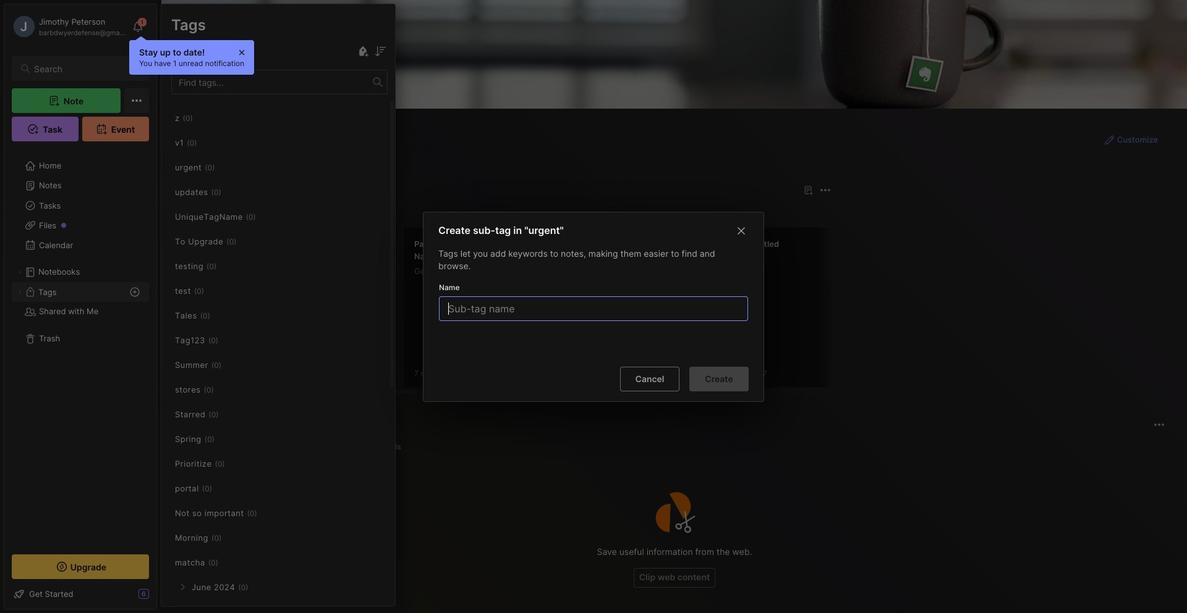 Task type: vqa. For each thing, say whether or not it's contained in the screenshot.
first tab list from the top of the page
yes



Task type: describe. For each thing, give the bounding box(es) containing it.
expand tags image
[[16, 289, 23, 296]]

none search field inside main 'element'
[[34, 61, 138, 76]]

Search text field
[[34, 63, 138, 75]]

tree inside main 'element'
[[4, 149, 156, 544]]

Sub-tag name text field
[[447, 297, 743, 320]]



Task type: locate. For each thing, give the bounding box(es) containing it.
2 tab list from the top
[[184, 440, 1163, 455]]

Find tags… text field
[[172, 74, 373, 91]]

tab list
[[184, 205, 829, 220], [184, 440, 1163, 455]]

expand notebooks image
[[16, 269, 23, 276]]

None search field
[[34, 61, 138, 76]]

main element
[[0, 0, 161, 614]]

0 vertical spatial tab list
[[184, 205, 829, 220]]

1 tab list from the top
[[184, 205, 829, 220]]

tab
[[184, 205, 220, 220], [225, 205, 275, 220], [184, 440, 231, 455], [372, 440, 407, 455]]

1 vertical spatial tab list
[[184, 440, 1163, 455]]

close image
[[734, 223, 749, 238]]

create new tag image
[[356, 44, 370, 59]]

row group
[[161, 104, 395, 614], [181, 228, 1187, 396]]

tooltip
[[129, 36, 254, 75]]

tree
[[4, 149, 156, 544]]



